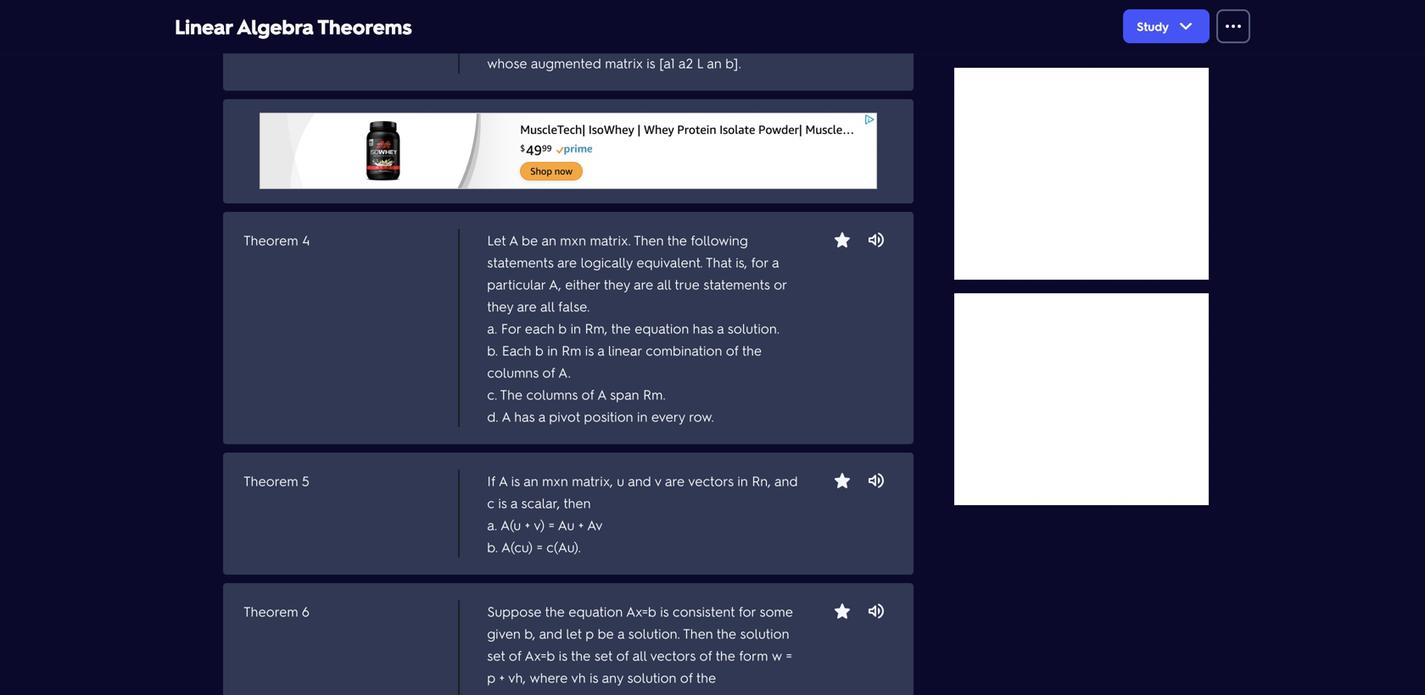 Task type: describe. For each thing, give the bounding box(es) containing it.
b,
[[525, 625, 536, 643]]

a inside if a is an mxn matrix, u and v are vectors in rn, and c is a scalar, then a. a(u + v) = au + av b. a(cu) = c(au).
[[511, 494, 517, 512]]

1 set from the left
[[487, 647, 505, 665]]

true
[[675, 275, 700, 293]]

2 horizontal spatial +
[[578, 516, 584, 534]]

0 horizontal spatial p
[[487, 669, 495, 687]]

consistent
[[673, 603, 735, 621]]

theorem 5 link
[[243, 472, 309, 490]]

theorem 4 link
[[243, 231, 310, 249]]

2 horizontal spatial and
[[775, 472, 798, 490]]

linear algebra theorems
[[175, 13, 412, 39]]

in inside if a is an mxn matrix, u and v are vectors in rn, and c is a scalar, then a. a(u + v) = au + av b. a(cu) = c(au).
[[738, 472, 748, 490]]

theorem 6 link
[[243, 603, 310, 621]]

theorem for theorem 6
[[243, 603, 298, 621]]

a left span
[[597, 386, 606, 403]]

is right the vh
[[590, 669, 598, 687]]

0 horizontal spatial they
[[487, 297, 513, 315]]

theorem for theorem 4
[[243, 231, 298, 249]]

if a is an mxn matrix, u and v are vectors in rn, and c is a scalar, then a. a(u + v) = au + av b. a(cu) = c(au).
[[487, 472, 798, 556]]

au
[[558, 516, 575, 534]]

more image
[[1223, 16, 1244, 36]]

caret down image
[[1176, 16, 1196, 36]]

u
[[617, 472, 624, 490]]

is right if
[[511, 472, 520, 490]]

is down let
[[559, 647, 568, 665]]

solution. inside suppose the equation ax=b is consistent for some given b, and let p be a solution. then the solution set of ax=b is the set of all vectors of the form w = p + vh, where vh is any solution of the homogeneous equation ax=b.
[[628, 625, 680, 643]]

mxn for matrix.
[[560, 231, 586, 249]]

is,
[[736, 253, 748, 271]]

in left rm,
[[571, 319, 581, 337]]

1 vertical spatial equation
[[569, 603, 623, 621]]

let a be an mxn matrix. then the following statements are logically equivalent. that is, for a particular a, either they are all true statements or they are all false. a. for each b in rm, the equation has a solution. b. each b in rm is a linear combination of the columns of a. c. the columns of a span rm. d. a has a pivot position in every row.
[[487, 231, 787, 425]]

for
[[501, 319, 521, 337]]

rm,
[[585, 319, 608, 337]]

linear
[[175, 13, 232, 39]]

a up or
[[772, 253, 779, 271]]

a inside suppose the equation ax=b is consistent for some given b, and let p be a solution. then the solution set of ax=b is the set of all vectors of the form w = p + vh, where vh is any solution of the homogeneous equation ax=b.
[[618, 625, 625, 643]]

+ inside suppose the equation ax=b is consistent for some given b, and let p be a solution. then the solution set of ax=b is the set of all vectors of the form w = p + vh, where vh is any solution of the homogeneous equation ax=b.
[[499, 669, 505, 687]]

= inside suppose the equation ax=b is consistent for some given b, and let p be a solution. then the solution set of ax=b is the set of all vectors of the form w = p + vh, where vh is any solution of the homogeneous equation ax=b.
[[786, 647, 792, 665]]

pivot
[[549, 408, 580, 425]]

theorem 4
[[243, 231, 310, 249]]

1 horizontal spatial ax=b
[[626, 603, 656, 621]]

then inside suppose the equation ax=b is consistent for some given b, and let p be a solution. then the solution set of ax=b is the set of all vectors of the form w = p + vh, where vh is any solution of the homogeneous equation ax=b.
[[683, 625, 713, 643]]

a right d.
[[501, 408, 510, 425]]

1 vertical spatial columns
[[526, 386, 578, 403]]

study button
[[1123, 9, 1210, 43]]

if
[[487, 472, 495, 490]]

each
[[502, 341, 531, 359]]

a(cu)
[[501, 538, 533, 556]]

let
[[566, 625, 582, 643]]

a.
[[558, 364, 571, 381]]

each
[[525, 319, 555, 337]]

false.
[[558, 297, 590, 315]]

theorem 5
[[243, 472, 309, 490]]

solution. inside let a be an mxn matrix. then the following statements are logically equivalent. that is, for a particular a, either they are all true statements or they are all false. a. for each b in rm, the equation has a solution. b. each b in rm is a linear combination of the columns of a. c. the columns of a span rm. d. a has a pivot position in every row.
[[728, 319, 780, 337]]

c(au).
[[546, 538, 581, 556]]

span
[[610, 386, 639, 403]]

suppose
[[487, 603, 542, 621]]

a up "combination"
[[717, 319, 724, 337]]

an for be
[[542, 231, 556, 249]]

form
[[739, 647, 768, 665]]

matrix.
[[590, 231, 631, 249]]

1 term element from the top
[[216, 0, 914, 91]]

either
[[565, 275, 600, 293]]

combination
[[646, 341, 722, 359]]

v)
[[534, 516, 545, 534]]

an for is
[[524, 472, 538, 490]]

6
[[302, 603, 310, 621]]

2 set from the left
[[595, 647, 613, 665]]

b. inside if a is an mxn matrix, u and v are vectors in rn, and c is a scalar, then a. a(u + v) = au + av b. a(cu) = c(au).
[[487, 538, 498, 556]]

are inside if a is an mxn matrix, u and v are vectors in rn, and c is a scalar, then a. a(u + v) = au + av b. a(cu) = c(au).
[[665, 472, 685, 490]]

d.
[[487, 408, 498, 425]]

0 vertical spatial =
[[549, 516, 555, 534]]

particular
[[487, 275, 546, 293]]

where
[[530, 669, 568, 687]]

term element containing theorem 5
[[216, 436, 914, 575]]

or
[[774, 275, 787, 293]]

then
[[564, 494, 591, 512]]

0 horizontal spatial statements
[[487, 253, 554, 271]]

mxn for matrix,
[[542, 472, 568, 490]]

audio image for suppose the equation ax=b is consistent for some given b, and let p be a solution. then the solution set of ax=b is the set of all vectors of the form w = p + vh, where vh is any solution of the homogeneous equation ax=b.
[[866, 601, 887, 622]]

be inside suppose the equation ax=b is consistent for some given b, and let p be a solution. then the solution set of ax=b is the set of all vectors of the form w = p + vh, where vh is any solution of the homogeneous equation ax=b.
[[598, 625, 614, 643]]

1 horizontal spatial +
[[525, 516, 530, 534]]

in down the rm.
[[637, 408, 648, 425]]

equivalent.
[[637, 253, 703, 271]]

1 vertical spatial solution
[[627, 669, 677, 687]]

vectors inside if a is an mxn matrix, u and v are vectors in rn, and c is a scalar, then a. a(u + v) = au + av b. a(cu) = c(au).
[[688, 472, 734, 490]]

let
[[487, 231, 506, 249]]



Task type: locate. For each thing, give the bounding box(es) containing it.
1 vertical spatial a.
[[487, 516, 497, 534]]

b
[[558, 319, 567, 337], [535, 341, 544, 359]]

columns
[[487, 364, 539, 381], [526, 386, 578, 403]]

0 vertical spatial statements
[[487, 253, 554, 271]]

c.
[[487, 386, 497, 403]]

1 star image from the top
[[832, 230, 853, 250]]

0 horizontal spatial be
[[522, 231, 538, 249]]

are up a,
[[557, 253, 577, 271]]

= right w
[[786, 647, 792, 665]]

1 horizontal spatial solution.
[[728, 319, 780, 337]]

they
[[604, 275, 630, 293], [487, 297, 513, 315]]

1 horizontal spatial has
[[693, 319, 713, 337]]

0 horizontal spatial set
[[487, 647, 505, 665]]

+ left av
[[578, 516, 584, 534]]

1 vertical spatial mxn
[[542, 472, 568, 490]]

given
[[487, 625, 521, 643]]

theorem left 6
[[243, 603, 298, 621]]

audio image
[[866, 471, 887, 491]]

1 horizontal spatial =
[[549, 516, 555, 534]]

star image for theorem 4
[[832, 230, 853, 250]]

rm.
[[643, 386, 666, 403]]

0 vertical spatial audio image
[[866, 230, 887, 250]]

set up any
[[595, 647, 613, 665]]

1 vertical spatial p
[[487, 669, 495, 687]]

equation inside let a be an mxn matrix. then the following statements are logically equivalent. that is, for a particular a, either they are all true statements or they are all false. a. for each b in rm, the equation has a solution. b. each b in rm is a linear combination of the columns of a. c. the columns of a span rm. d. a has a pivot position in every row.
[[635, 319, 689, 337]]

2 term element from the top
[[216, 195, 914, 445]]

0 vertical spatial has
[[693, 319, 713, 337]]

a
[[509, 231, 518, 249], [597, 386, 606, 403], [501, 408, 510, 425], [498, 472, 507, 490]]

study
[[1137, 19, 1169, 34]]

1 audio image from the top
[[866, 230, 887, 250]]

equation up "combination"
[[635, 319, 689, 337]]

matrix,
[[572, 472, 613, 490]]

the
[[667, 231, 687, 249], [611, 319, 631, 337], [742, 341, 762, 359], [545, 603, 565, 621], [717, 625, 736, 643], [571, 647, 591, 665], [716, 647, 735, 665], [696, 669, 716, 687]]

columns up the
[[487, 364, 539, 381]]

a inside if a is an mxn matrix, u and v are vectors in rn, and c is a scalar, then a. a(u + v) = au + av b. a(cu) = c(au).
[[498, 472, 507, 490]]

1 vertical spatial has
[[514, 408, 535, 425]]

0 horizontal spatial all
[[540, 297, 555, 315]]

is
[[585, 341, 594, 359], [511, 472, 520, 490], [498, 494, 507, 512], [660, 603, 669, 621], [559, 647, 568, 665], [590, 669, 598, 687]]

term element containing theorem 6
[[216, 567, 914, 696]]

an inside if a is an mxn matrix, u and v are vectors in rn, and c is a scalar, then a. a(u + v) = au + av b. a(cu) = c(au).
[[524, 472, 538, 490]]

1 vertical spatial all
[[540, 297, 555, 315]]

2 vertical spatial equation
[[580, 691, 634, 696]]

statements up particular
[[487, 253, 554, 271]]

be
[[522, 231, 538, 249], [598, 625, 614, 643]]

0 horizontal spatial =
[[537, 538, 543, 556]]

all down equivalent.
[[657, 275, 671, 293]]

mxn up scalar,
[[542, 472, 568, 490]]

are down particular
[[517, 297, 537, 315]]

2 star image from the top
[[832, 471, 853, 491]]

has
[[693, 319, 713, 337], [514, 408, 535, 425]]

solution.
[[728, 319, 780, 337], [628, 625, 680, 643]]

1 horizontal spatial and
[[628, 472, 651, 490]]

then down 'consistent'
[[683, 625, 713, 643]]

all up each
[[540, 297, 555, 315]]

b. inside let a be an mxn matrix. then the following statements are logically equivalent. that is, for a particular a, either they are all true statements or they are all false. a. for each b in rm, the equation has a solution. b. each b in rm is a linear combination of the columns of a. c. the columns of a span rm. d. a has a pivot position in every row.
[[487, 341, 498, 359]]

term element
[[216, 0, 914, 91], [216, 195, 914, 445], [216, 436, 914, 575], [216, 567, 914, 696]]

vh
[[571, 669, 586, 687]]

1 horizontal spatial an
[[542, 231, 556, 249]]

b down each
[[535, 341, 544, 359]]

1 vertical spatial statements
[[704, 275, 770, 293]]

w
[[772, 647, 782, 665]]

theorem
[[243, 231, 298, 249], [243, 472, 298, 490], [243, 603, 298, 621]]

any
[[602, 669, 624, 687]]

and inside suppose the equation ax=b is consistent for some given b, and let p be a solution. then the solution set of ax=b is the set of all vectors of the form w = p + vh, where vh is any solution of the homogeneous equation ax=b.
[[539, 625, 562, 643]]

0 vertical spatial solution
[[740, 625, 789, 643]]

has down the
[[514, 408, 535, 425]]

an up a,
[[542, 231, 556, 249]]

a right let
[[509, 231, 518, 249]]

1 b. from the top
[[487, 341, 498, 359]]

0 vertical spatial mxn
[[560, 231, 586, 249]]

p right let
[[586, 625, 594, 643]]

columns down a.
[[526, 386, 578, 403]]

b. left a(cu)
[[487, 538, 498, 556]]

2 a. from the top
[[487, 516, 497, 534]]

0 horizontal spatial and
[[539, 625, 562, 643]]

a up a(u
[[511, 494, 517, 512]]

0 vertical spatial be
[[522, 231, 538, 249]]

1 vertical spatial they
[[487, 297, 513, 315]]

2 horizontal spatial all
[[657, 275, 671, 293]]

that
[[706, 253, 732, 271]]

equation up let
[[569, 603, 623, 621]]

4 term element from the top
[[216, 567, 914, 696]]

theorem left 4
[[243, 231, 298, 249]]

solution
[[740, 625, 789, 643], [627, 669, 677, 687]]

a right if
[[498, 472, 507, 490]]

= right v)
[[549, 516, 555, 534]]

a. left a(u
[[487, 516, 497, 534]]

ax=b up where
[[525, 647, 555, 665]]

0 vertical spatial then
[[634, 231, 664, 249]]

0 vertical spatial they
[[604, 275, 630, 293]]

1 vertical spatial for
[[739, 603, 756, 621]]

theorems
[[318, 13, 412, 39]]

=
[[549, 516, 555, 534], [537, 538, 543, 556], [786, 647, 792, 665]]

p
[[586, 625, 594, 643], [487, 669, 495, 687]]

1 horizontal spatial solution
[[740, 625, 789, 643]]

solution. down 'consistent'
[[628, 625, 680, 643]]

position
[[584, 408, 633, 425]]

all
[[657, 275, 671, 293], [540, 297, 555, 315], [633, 647, 647, 665]]

statements
[[487, 253, 554, 271], [704, 275, 770, 293]]

1 vertical spatial star image
[[832, 471, 853, 491]]

homogeneous
[[487, 691, 576, 696]]

2 vertical spatial =
[[786, 647, 792, 665]]

1 a. from the top
[[487, 319, 497, 337]]

0 horizontal spatial then
[[634, 231, 664, 249]]

is right "c"
[[498, 494, 507, 512]]

4
[[302, 231, 310, 249]]

solution. down or
[[728, 319, 780, 337]]

term element containing theorem 4
[[216, 195, 914, 445]]

a,
[[549, 275, 561, 293]]

then
[[634, 231, 664, 249], [683, 625, 713, 643]]

3 term element from the top
[[216, 436, 914, 575]]

1 vertical spatial ax=b
[[525, 647, 555, 665]]

rm
[[562, 341, 581, 359]]

star image
[[832, 230, 853, 250], [832, 471, 853, 491]]

is inside let a be an mxn matrix. then the following statements are logically equivalent. that is, for a particular a, either they are all true statements or they are all false. a. for each b in rm, the equation has a solution. b. each b in rm is a linear combination of the columns of a. c. the columns of a span rm. d. a has a pivot position in every row.
[[585, 341, 594, 359]]

1 vertical spatial an
[[524, 472, 538, 490]]

v
[[655, 472, 662, 490]]

1 vertical spatial audio image
[[866, 601, 887, 622]]

and right rn,
[[775, 472, 798, 490]]

set
[[487, 647, 505, 665], [595, 647, 613, 665]]

equation
[[635, 319, 689, 337], [569, 603, 623, 621], [580, 691, 634, 696]]

0 vertical spatial theorem
[[243, 231, 298, 249]]

3 theorem from the top
[[243, 603, 298, 621]]

and
[[628, 472, 651, 490], [775, 472, 798, 490], [539, 625, 562, 643]]

are down equivalent.
[[634, 275, 653, 293]]

1 horizontal spatial set
[[595, 647, 613, 665]]

for inside let a be an mxn matrix. then the following statements are logically equivalent. that is, for a particular a, either they are all true statements or they are all false. a. for each b in rm, the equation has a solution. b. each b in rm is a linear combination of the columns of a. c. the columns of a span rm. d. a has a pivot position in every row.
[[751, 253, 768, 271]]

0 vertical spatial for
[[751, 253, 768, 271]]

in
[[571, 319, 581, 337], [547, 341, 558, 359], [637, 408, 648, 425], [738, 472, 748, 490]]

for inside suppose the equation ax=b is consistent for some given b, and let p be a solution. then the solution set of ax=b is the set of all vectors of the form w = p + vh, where vh is any solution of the homogeneous equation ax=b.
[[739, 603, 756, 621]]

0 vertical spatial ax=b
[[626, 603, 656, 621]]

0 horizontal spatial ax=b
[[525, 647, 555, 665]]

1 horizontal spatial be
[[598, 625, 614, 643]]

av
[[587, 516, 603, 534]]

5
[[302, 472, 309, 490]]

0 vertical spatial all
[[657, 275, 671, 293]]

0 vertical spatial b.
[[487, 341, 498, 359]]

mxn
[[560, 231, 586, 249], [542, 472, 568, 490]]

a(u
[[500, 516, 521, 534]]

they up for on the left top of page
[[487, 297, 513, 315]]

logically
[[581, 253, 633, 271]]

scalar,
[[521, 494, 560, 512]]

suppose the equation ax=b is consistent for some given b, and let p be a solution. then the solution set of ax=b is the set of all vectors of the form w = p + vh, where vh is any solution of the homogeneous equation ax=b.
[[487, 603, 793, 696]]

1 horizontal spatial b
[[558, 319, 567, 337]]

1 vertical spatial solution.
[[628, 625, 680, 643]]

1 vertical spatial b
[[535, 341, 544, 359]]

has up "combination"
[[693, 319, 713, 337]]

2 vertical spatial all
[[633, 647, 647, 665]]

0 horizontal spatial an
[[524, 472, 538, 490]]

ax=b
[[626, 603, 656, 621], [525, 647, 555, 665]]

1 vertical spatial =
[[537, 538, 543, 556]]

c
[[487, 494, 494, 512]]

they down logically
[[604, 275, 630, 293]]

in left rn,
[[738, 472, 748, 490]]

every
[[651, 408, 685, 425]]

solution up form
[[740, 625, 789, 643]]

a. left for on the left top of page
[[487, 319, 497, 337]]

is left 'consistent'
[[660, 603, 669, 621]]

0 vertical spatial solution.
[[728, 319, 780, 337]]

audio image for let a be an mxn matrix. then the following statements are logically equivalent. that is, for a particular a, either they are all true statements or they are all false.
[[866, 230, 887, 250]]

algebra
[[237, 13, 314, 39]]

a.
[[487, 319, 497, 337], [487, 516, 497, 534]]

mxn inside let a be an mxn matrix. then the following statements are logically equivalent. that is, for a particular a, either they are all true statements or they are all false. a. for each b in rm, the equation has a solution. b. each b in rm is a linear combination of the columns of a. c. the columns of a span rm. d. a has a pivot position in every row.
[[560, 231, 586, 249]]

for left some
[[739, 603, 756, 621]]

0 vertical spatial vectors
[[688, 472, 734, 490]]

a left pivot
[[538, 408, 545, 425]]

1 theorem from the top
[[243, 231, 298, 249]]

all inside suppose the equation ax=b is consistent for some given b, and let p be a solution. then the solution set of ax=b is the set of all vectors of the form w = p + vh, where vh is any solution of the homogeneous equation ax=b.
[[633, 647, 647, 665]]

ax=b left 'consistent'
[[626, 603, 656, 621]]

star image
[[832, 601, 853, 622]]

+ left vh,
[[499, 669, 505, 687]]

2 b. from the top
[[487, 538, 498, 556]]

0 vertical spatial an
[[542, 231, 556, 249]]

0 vertical spatial p
[[586, 625, 594, 643]]

a
[[772, 253, 779, 271], [717, 319, 724, 337], [597, 341, 604, 359], [538, 408, 545, 425], [511, 494, 517, 512], [618, 625, 625, 643]]

a down rm,
[[597, 341, 604, 359]]

2 horizontal spatial =
[[786, 647, 792, 665]]

advertisement element
[[954, 68, 1209, 280], [260, 113, 877, 189], [954, 294, 1209, 506]]

star image for theorem 5
[[832, 471, 853, 491]]

1 horizontal spatial statements
[[704, 275, 770, 293]]

theorem left 5
[[243, 472, 298, 490]]

statements down is,
[[704, 275, 770, 293]]

ax=b.
[[637, 691, 670, 696]]

vectors
[[688, 472, 734, 490], [650, 647, 696, 665]]

an
[[542, 231, 556, 249], [524, 472, 538, 490]]

2 vertical spatial theorem
[[243, 603, 298, 621]]

theorem 6
[[243, 603, 310, 621]]

p left vh,
[[487, 669, 495, 687]]

mxn inside if a is an mxn matrix, u and v are vectors in rn, and c is a scalar, then a. a(u + v) = au + av b. a(cu) = c(au).
[[542, 472, 568, 490]]

1 vertical spatial then
[[683, 625, 713, 643]]

are right v
[[665, 472, 685, 490]]

1 vertical spatial theorem
[[243, 472, 298, 490]]

+
[[525, 516, 530, 534], [578, 516, 584, 534], [499, 669, 505, 687]]

+ left v)
[[525, 516, 530, 534]]

solution up ax=b.
[[627, 669, 677, 687]]

vectors up ax=b.
[[650, 647, 696, 665]]

of
[[726, 341, 739, 359], [542, 364, 555, 381], [582, 386, 594, 403], [509, 647, 522, 665], [616, 647, 629, 665], [699, 647, 712, 665], [680, 669, 693, 687]]

1 horizontal spatial then
[[683, 625, 713, 643]]

1 vertical spatial vectors
[[650, 647, 696, 665]]

for
[[751, 253, 768, 271], [739, 603, 756, 621]]

0 vertical spatial a.
[[487, 319, 497, 337]]

vectors left rn,
[[688, 472, 734, 490]]

b right each
[[558, 319, 567, 337]]

0 horizontal spatial +
[[499, 669, 505, 687]]

b.
[[487, 341, 498, 359], [487, 538, 498, 556]]

the
[[500, 386, 523, 403]]

= down v)
[[537, 538, 543, 556]]

theorem for theorem 5
[[243, 472, 298, 490]]

0 horizontal spatial has
[[514, 408, 535, 425]]

equation down any
[[580, 691, 634, 696]]

an inside let a be an mxn matrix. then the following statements are logically equivalent. that is, for a particular a, either they are all true statements or they are all false. a. for each b in rm, the equation has a solution. b. each b in rm is a linear combination of the columns of a. c. the columns of a span rm. d. a has a pivot position in every row.
[[542, 231, 556, 249]]

is right rm
[[585, 341, 594, 359]]

an up scalar,
[[524, 472, 538, 490]]

rn,
[[752, 472, 771, 490]]

2 audio image from the top
[[866, 601, 887, 622]]

for right is,
[[751, 253, 768, 271]]

linear
[[608, 341, 642, 359]]

set down given
[[487, 647, 505, 665]]

1 horizontal spatial p
[[586, 625, 594, 643]]

0 vertical spatial equation
[[635, 319, 689, 337]]

2 theorem from the top
[[243, 472, 298, 490]]

1 vertical spatial b.
[[487, 538, 498, 556]]

0 vertical spatial star image
[[832, 230, 853, 250]]

1 horizontal spatial they
[[604, 275, 630, 293]]

1 horizontal spatial all
[[633, 647, 647, 665]]

0 horizontal spatial solution.
[[628, 625, 680, 643]]

be inside let a be an mxn matrix. then the following statements are logically equivalent. that is, for a particular a, either they are all true statements or they are all false. a. for each b in rm, the equation has a solution. b. each b in rm is a linear combination of the columns of a. c. the columns of a span rm. d. a has a pivot position in every row.
[[522, 231, 538, 249]]

0 horizontal spatial solution
[[627, 669, 677, 687]]

row.
[[689, 408, 714, 425]]

0 vertical spatial b
[[558, 319, 567, 337]]

1 vertical spatial be
[[598, 625, 614, 643]]

some
[[760, 603, 793, 621]]

b. left each
[[487, 341, 498, 359]]

following
[[691, 231, 748, 249]]

vh,
[[508, 669, 526, 687]]

0 horizontal spatial b
[[535, 341, 544, 359]]

then inside let a be an mxn matrix. then the following statements are logically equivalent. that is, for a particular a, either they are all true statements or they are all false. a. for each b in rm, the equation has a solution. b. each b in rm is a linear combination of the columns of a. c. the columns of a span rm. d. a has a pivot position in every row.
[[634, 231, 664, 249]]

then up equivalent.
[[634, 231, 664, 249]]

a up any
[[618, 625, 625, 643]]

in left rm
[[547, 341, 558, 359]]

and right b,
[[539, 625, 562, 643]]

vectors inside suppose the equation ax=b is consistent for some given b, and let p be a solution. then the solution set of ax=b is the set of all vectors of the form w = p + vh, where vh is any solution of the homogeneous equation ax=b.
[[650, 647, 696, 665]]

and left v
[[628, 472, 651, 490]]

audio image
[[866, 230, 887, 250], [866, 601, 887, 622]]

a. inside let a be an mxn matrix. then the following statements are logically equivalent. that is, for a particular a, either they are all true statements or they are all false. a. for each b in rm, the equation has a solution. b. each b in rm is a linear combination of the columns of a. c. the columns of a span rm. d. a has a pivot position in every row.
[[487, 319, 497, 337]]

a. inside if a is an mxn matrix, u and v are vectors in rn, and c is a scalar, then a. a(u + v) = au + av b. a(cu) = c(au).
[[487, 516, 497, 534]]

0 vertical spatial columns
[[487, 364, 539, 381]]

all up ax=b.
[[633, 647, 647, 665]]

mxn left matrix.
[[560, 231, 586, 249]]



Task type: vqa. For each thing, say whether or not it's contained in the screenshot.
'search' icon
no



